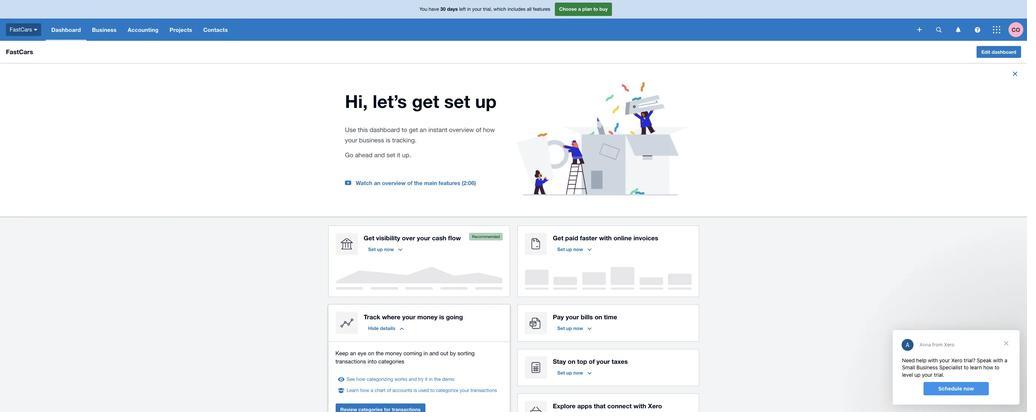 Task type: vqa. For each thing, say whether or not it's contained in the screenshot.
leftmost Amount
no



Task type: describe. For each thing, give the bounding box(es) containing it.
learn how a chart of accounts is used to categorize your transactions
[[347, 388, 497, 393]]

contacts
[[203, 26, 228, 33]]

1 horizontal spatial is
[[414, 388, 417, 393]]

get for get visibility over your cash flow
[[364, 234, 375, 242]]

set right banking icon on the left
[[368, 246, 376, 252]]

money inside the 'keep an eye on the money coming in and out by sorting transactions into categories'
[[385, 350, 402, 357]]

overview inside use this dashboard to get an instant overview of how your business is tracking.
[[449, 126, 474, 134]]

0 horizontal spatial it
[[397, 152, 401, 159]]

edit dashboard button
[[977, 46, 1022, 58]]

0 horizontal spatial and
[[375, 152, 385, 159]]

edit dashboard
[[982, 49, 1017, 55]]

bills
[[581, 313, 593, 321]]

get inside use this dashboard to get an instant overview of how your business is tracking.
[[409, 126, 418, 134]]

connect
[[608, 402, 632, 410]]

2 svg image from the left
[[956, 27, 961, 32]]

the inside see how categorizing works and try it in the demo link
[[434, 377, 441, 382]]

get visibility over your cash flow
[[364, 234, 461, 242]]

fastcars inside popup button
[[10, 26, 32, 33]]

the for main
[[414, 180, 423, 186]]

set up now for pay
[[558, 325, 584, 331]]

stay
[[553, 358, 567, 366]]

see
[[347, 377, 355, 382]]

co button
[[1009, 19, 1028, 41]]

tracking.
[[392, 137, 417, 144]]

invoices
[[634, 234, 659, 242]]

an inside use this dashboard to get an instant overview of how your business is tracking.
[[420, 126, 427, 134]]

that
[[594, 402, 606, 410]]

paid
[[566, 234, 579, 242]]

cash
[[432, 234, 447, 242]]

a inside banner
[[579, 6, 581, 12]]

up.
[[402, 152, 411, 159]]

how for learn how a chart of accounts is used to categorize your transactions
[[360, 388, 370, 393]]

accounts
[[393, 388, 413, 393]]

1 horizontal spatial on
[[568, 358, 576, 366]]

contacts button
[[198, 19, 234, 41]]

your right where
[[403, 313, 416, 321]]

top
[[578, 358, 588, 366]]

set up now for get
[[558, 246, 584, 252]]

now for stay
[[574, 370, 584, 376]]

your inside you have 30 days left in your trial, which includes all features
[[473, 6, 482, 12]]

0 vertical spatial money
[[418, 313, 438, 321]]

projects button
[[164, 19, 198, 41]]

invoices preview bar graph image
[[525, 267, 692, 290]]

time
[[604, 313, 618, 321]]

an for money
[[350, 350, 356, 357]]

watch
[[356, 180, 373, 186]]

where
[[382, 313, 401, 321]]

chart
[[375, 388, 386, 393]]

accounting
[[128, 26, 159, 33]]

hi,
[[345, 91, 368, 112]]

now for pay
[[574, 325, 584, 331]]

up for stay
[[567, 370, 573, 376]]

by
[[450, 350, 456, 357]]

set up now button for get
[[553, 243, 597, 255]]

30
[[441, 6, 446, 12]]

1 horizontal spatial transactions
[[471, 388, 497, 393]]

details
[[380, 325, 396, 331]]

use this dashboard to get an instant overview of how your business is tracking.
[[345, 126, 495, 144]]

hi, let's get set up
[[345, 91, 497, 112]]

your right over on the bottom left of the page
[[417, 234, 431, 242]]

coming
[[404, 350, 422, 357]]

(2:06)
[[462, 180, 476, 186]]

days
[[447, 6, 458, 12]]

how for see how categorizing works and try it in the demo
[[357, 377, 366, 382]]

a inside learn how a chart of accounts is used to categorize your transactions link
[[371, 388, 374, 393]]

main
[[424, 180, 437, 186]]

used
[[419, 388, 429, 393]]

you
[[420, 6, 428, 12]]

learn
[[347, 388, 359, 393]]

watch an overview of the main features (2:06) button
[[356, 180, 476, 186]]

bills icon image
[[525, 312, 547, 334]]

hide details button
[[364, 322, 409, 334]]

see how categorizing works and try it in the demo link
[[347, 376, 455, 383]]

your left 'taxes'
[[597, 358, 610, 366]]

keep
[[336, 350, 349, 357]]

demo
[[443, 377, 455, 382]]

1 horizontal spatial to
[[431, 388, 435, 393]]

1 svg image from the left
[[937, 27, 942, 32]]

includes
[[508, 6, 526, 12]]

you have 30 days left in your trial, which includes all features
[[420, 6, 551, 12]]

is inside use this dashboard to get an instant overview of how your business is tracking.
[[386, 137, 391, 144]]

accounting button
[[122, 19, 164, 41]]

ahead
[[355, 152, 373, 159]]

sorting
[[458, 350, 475, 357]]

business
[[92, 26, 117, 33]]

apps
[[578, 402, 593, 410]]

into
[[368, 358, 377, 365]]

transactions inside the 'keep an eye on the money coming in and out by sorting transactions into categories'
[[336, 358, 366, 365]]

close image
[[1010, 68, 1022, 80]]

banking icon image
[[336, 233, 358, 255]]

use
[[345, 126, 356, 134]]

pay your bills on time
[[553, 313, 618, 321]]

works
[[395, 377, 408, 382]]

get paid faster with online invoices
[[553, 234, 659, 242]]

in inside you have 30 days left in your trial, which includes all features
[[468, 6, 471, 12]]

set for get
[[558, 246, 565, 252]]

to for plan
[[594, 6, 599, 12]]

up for get
[[567, 246, 573, 252]]

faster
[[580, 234, 598, 242]]

invoices icon image
[[525, 233, 547, 255]]

dashboard
[[51, 26, 81, 33]]

online
[[614, 234, 632, 242]]

now for get
[[574, 246, 584, 252]]

banner containing co
[[0, 0, 1028, 41]]



Task type: locate. For each thing, give the bounding box(es) containing it.
up
[[476, 91, 497, 112], [377, 246, 383, 252], [567, 246, 573, 252], [567, 325, 573, 331], [567, 370, 573, 376]]

your left trial,
[[473, 6, 482, 12]]

edit
[[982, 49, 991, 55]]

1 horizontal spatial it
[[425, 377, 428, 382]]

1 vertical spatial overview
[[382, 180, 406, 186]]

choose
[[560, 6, 577, 12]]

0 vertical spatial get
[[412, 91, 440, 112]]

0 vertical spatial is
[[386, 137, 391, 144]]

is
[[386, 137, 391, 144], [440, 313, 445, 321], [414, 388, 417, 393]]

2 horizontal spatial and
[[430, 350, 439, 357]]

overview right instant at left
[[449, 126, 474, 134]]

have
[[429, 6, 439, 12]]

on for the
[[368, 350, 375, 357]]

transactions right categorize on the left bottom of the page
[[471, 388, 497, 393]]

2 vertical spatial the
[[434, 377, 441, 382]]

get up instant at left
[[412, 91, 440, 112]]

dashboard inside edit dashboard button
[[993, 49, 1017, 55]]

to up tracking.
[[402, 126, 408, 134]]

transactions down keep
[[336, 358, 366, 365]]

2 horizontal spatial in
[[468, 6, 471, 12]]

0 vertical spatial dashboard
[[993, 49, 1017, 55]]

business
[[359, 137, 384, 144]]

1 vertical spatial the
[[376, 350, 384, 357]]

2 vertical spatial an
[[350, 350, 356, 357]]

of
[[476, 126, 482, 134], [408, 180, 413, 186], [589, 358, 595, 366], [387, 388, 391, 393]]

0 horizontal spatial set
[[387, 152, 396, 159]]

set up now
[[368, 246, 394, 252], [558, 246, 584, 252], [558, 325, 584, 331], [558, 370, 584, 376]]

a left chart
[[371, 388, 374, 393]]

2 horizontal spatial an
[[420, 126, 427, 134]]

1 get from the left
[[364, 234, 375, 242]]

your right pay
[[566, 313, 580, 321]]

1 vertical spatial to
[[402, 126, 408, 134]]

taxes icon image
[[525, 357, 547, 379]]

go ahead and set it up.
[[345, 152, 411, 159]]

this
[[358, 126, 368, 134]]

0 horizontal spatial money
[[385, 350, 402, 357]]

get up tracking.
[[409, 126, 418, 134]]

1 vertical spatial dashboard
[[370, 126, 400, 134]]

1 horizontal spatial in
[[429, 377, 433, 382]]

1 vertical spatial with
[[634, 402, 647, 410]]

instant
[[429, 126, 448, 134]]

track
[[364, 313, 381, 321]]

with left 'xero'
[[634, 402, 647, 410]]

0 vertical spatial it
[[397, 152, 401, 159]]

2 horizontal spatial to
[[594, 6, 599, 12]]

set
[[368, 246, 376, 252], [558, 246, 565, 252], [558, 325, 565, 331], [558, 370, 565, 376]]

hide
[[368, 325, 379, 331]]

set left up.
[[387, 152, 396, 159]]

is left going
[[440, 313, 445, 321]]

to inside use this dashboard to get an instant overview of how your business is tracking.
[[402, 126, 408, 134]]

set for pay
[[558, 325, 565, 331]]

it left up.
[[397, 152, 401, 159]]

set right the "invoices icon"
[[558, 246, 565, 252]]

1 horizontal spatial money
[[418, 313, 438, 321]]

1 vertical spatial how
[[357, 377, 366, 382]]

0 horizontal spatial in
[[424, 350, 428, 357]]

0 vertical spatial set
[[445, 91, 471, 112]]

get
[[364, 234, 375, 242], [553, 234, 564, 242]]

is left tracking.
[[386, 137, 391, 144]]

1 vertical spatial set
[[387, 152, 396, 159]]

set up now button down visibility
[[364, 243, 407, 255]]

0 horizontal spatial get
[[364, 234, 375, 242]]

svg image inside fastcars popup button
[[34, 29, 38, 31]]

an right watch
[[374, 180, 381, 186]]

of inside use this dashboard to get an instant overview of how your business is tracking.
[[476, 126, 482, 134]]

your
[[473, 6, 482, 12], [345, 137, 358, 144], [417, 234, 431, 242], [403, 313, 416, 321], [566, 313, 580, 321], [597, 358, 610, 366], [460, 388, 470, 393]]

1 vertical spatial money
[[385, 350, 402, 357]]

now down paid
[[574, 246, 584, 252]]

1 vertical spatial in
[[424, 350, 428, 357]]

in right left
[[468, 6, 471, 12]]

0 horizontal spatial with
[[600, 234, 612, 242]]

0 vertical spatial the
[[414, 180, 423, 186]]

explore apps that connect with xero
[[553, 402, 663, 410]]

0 horizontal spatial svg image
[[937, 27, 942, 32]]

1 vertical spatial is
[[440, 313, 445, 321]]

with right faster
[[600, 234, 612, 242]]

0 horizontal spatial overview
[[382, 180, 406, 186]]

set up now down visibility
[[368, 246, 394, 252]]

transactions
[[336, 358, 366, 365], [471, 388, 497, 393]]

the inside the 'keep an eye on the money coming in and out by sorting transactions into categories'
[[376, 350, 384, 357]]

set up now button down top
[[553, 367, 597, 379]]

your down use
[[345, 137, 358, 144]]

plan
[[583, 6, 593, 12]]

dialog
[[894, 330, 1021, 405]]

an for main
[[374, 180, 381, 186]]

try
[[418, 377, 424, 382]]

and right ahead
[[375, 152, 385, 159]]

an left eye
[[350, 350, 356, 357]]

features
[[533, 6, 551, 12], [439, 180, 461, 186]]

to for dashboard
[[402, 126, 408, 134]]

categories
[[379, 358, 405, 365]]

1 vertical spatial it
[[425, 377, 428, 382]]

on inside the 'keep an eye on the money coming in and out by sorting transactions into categories'
[[368, 350, 375, 357]]

2 vertical spatial how
[[360, 388, 370, 393]]

0 horizontal spatial to
[[402, 126, 408, 134]]

now down pay your bills on time
[[574, 325, 584, 331]]

an
[[420, 126, 427, 134], [374, 180, 381, 186], [350, 350, 356, 357]]

0 horizontal spatial an
[[350, 350, 356, 357]]

dashboard up business
[[370, 126, 400, 134]]

on left top
[[568, 358, 576, 366]]

set up now down stay
[[558, 370, 584, 376]]

an left instant at left
[[420, 126, 427, 134]]

set up now button for stay
[[553, 367, 597, 379]]

1 vertical spatial get
[[409, 126, 418, 134]]

1 vertical spatial features
[[439, 180, 461, 186]]

going
[[446, 313, 463, 321]]

1 horizontal spatial set
[[445, 91, 471, 112]]

set down stay
[[558, 370, 565, 376]]

1 horizontal spatial a
[[579, 6, 581, 12]]

your inside use this dashboard to get an instant overview of how your business is tracking.
[[345, 137, 358, 144]]

0 vertical spatial overview
[[449, 126, 474, 134]]

in inside the 'keep an eye on the money coming in and out by sorting transactions into categories'
[[424, 350, 428, 357]]

1 horizontal spatial with
[[634, 402, 647, 410]]

it
[[397, 152, 401, 159], [425, 377, 428, 382]]

1 vertical spatial on
[[368, 350, 375, 357]]

1 vertical spatial and
[[430, 350, 439, 357]]

see how categorizing works and try it in the demo
[[347, 377, 455, 382]]

set for stay
[[558, 370, 565, 376]]

features right all
[[533, 6, 551, 12]]

set up now button
[[364, 243, 407, 255], [553, 243, 597, 255], [553, 322, 597, 334], [553, 367, 597, 379]]

buy
[[600, 6, 608, 12]]

set up now button down pay your bills on time
[[553, 322, 597, 334]]

1 horizontal spatial svg image
[[956, 27, 961, 32]]

0 horizontal spatial transactions
[[336, 358, 366, 365]]

0 vertical spatial a
[[579, 6, 581, 12]]

cartoon office workers image
[[517, 82, 688, 195]]

on for time
[[595, 313, 603, 321]]

1 horizontal spatial overview
[[449, 126, 474, 134]]

set up now button down paid
[[553, 243, 597, 255]]

now down top
[[574, 370, 584, 376]]

2 vertical spatial is
[[414, 388, 417, 393]]

an inside the 'keep an eye on the money coming in and out by sorting transactions into categories'
[[350, 350, 356, 357]]

2 horizontal spatial on
[[595, 313, 603, 321]]

svg image
[[937, 27, 942, 32], [956, 27, 961, 32]]

it right try
[[425, 377, 428, 382]]

set up now down pay
[[558, 325, 584, 331]]

a left plan
[[579, 6, 581, 12]]

dashboard link
[[46, 19, 86, 41]]

hide details
[[368, 325, 396, 331]]

0 vertical spatial to
[[594, 6, 599, 12]]

overview right watch
[[382, 180, 406, 186]]

0 vertical spatial features
[[533, 6, 551, 12]]

set for get
[[445, 91, 471, 112]]

2 horizontal spatial the
[[434, 377, 441, 382]]

money
[[418, 313, 438, 321], [385, 350, 402, 357]]

in
[[468, 6, 471, 12], [424, 350, 428, 357], [429, 377, 433, 382]]

0 horizontal spatial features
[[439, 180, 461, 186]]

xero
[[649, 402, 663, 410]]

fastcars button
[[0, 19, 46, 41]]

left
[[460, 6, 466, 12]]

svg image
[[994, 26, 1001, 33], [975, 27, 981, 32], [918, 27, 923, 32], [34, 29, 38, 31]]

1 vertical spatial a
[[371, 388, 374, 393]]

in for out
[[424, 350, 428, 357]]

and left try
[[409, 377, 417, 382]]

on
[[595, 313, 603, 321], [368, 350, 375, 357], [568, 358, 576, 366]]

0 vertical spatial how
[[483, 126, 495, 134]]

dashboard inside use this dashboard to get an instant overview of how your business is tracking.
[[370, 126, 400, 134]]

projects
[[170, 26, 192, 33]]

to right used
[[431, 388, 435, 393]]

0 horizontal spatial on
[[368, 350, 375, 357]]

taxes
[[612, 358, 628, 366]]

0 vertical spatial on
[[595, 313, 603, 321]]

2 vertical spatial and
[[409, 377, 417, 382]]

business button
[[86, 19, 122, 41]]

on right bills
[[595, 313, 603, 321]]

co
[[1013, 26, 1021, 33]]

2 get from the left
[[553, 234, 564, 242]]

overview
[[449, 126, 474, 134], [382, 180, 406, 186]]

the up into
[[376, 350, 384, 357]]

money up categories at the left of the page
[[385, 350, 402, 357]]

0 vertical spatial and
[[375, 152, 385, 159]]

fastcars
[[10, 26, 32, 33], [6, 48, 33, 56]]

money left going
[[418, 313, 438, 321]]

recommended icon image
[[469, 233, 503, 240]]

and
[[375, 152, 385, 159], [430, 350, 439, 357], [409, 377, 417, 382]]

0 vertical spatial an
[[420, 126, 427, 134]]

set up instant at left
[[445, 91, 471, 112]]

is left used
[[414, 388, 417, 393]]

all
[[527, 6, 532, 12]]

a
[[579, 6, 581, 12], [371, 388, 374, 393]]

and inside the 'keep an eye on the money coming in and out by sorting transactions into categories'
[[430, 350, 439, 357]]

1 vertical spatial transactions
[[471, 388, 497, 393]]

1 horizontal spatial the
[[414, 180, 423, 186]]

stay on top of your taxes
[[553, 358, 628, 366]]

learn how a chart of accounts is used to categorize your transactions link
[[347, 387, 497, 394]]

0 vertical spatial with
[[600, 234, 612, 242]]

0 vertical spatial in
[[468, 6, 471, 12]]

1 horizontal spatial get
[[553, 234, 564, 242]]

set up now down paid
[[558, 246, 584, 252]]

1 horizontal spatial dashboard
[[993, 49, 1017, 55]]

set down pay
[[558, 325, 565, 331]]

now down visibility
[[385, 246, 394, 252]]

and left out
[[430, 350, 439, 357]]

1 horizontal spatial and
[[409, 377, 417, 382]]

visibility
[[376, 234, 401, 242]]

to left buy
[[594, 6, 599, 12]]

go
[[345, 152, 354, 159]]

trial,
[[483, 6, 493, 12]]

banking preview line graph image
[[336, 267, 503, 290]]

banner
[[0, 0, 1028, 41]]

1 vertical spatial fastcars
[[6, 48, 33, 56]]

1 vertical spatial an
[[374, 180, 381, 186]]

over
[[402, 234, 416, 242]]

explore
[[553, 402, 576, 410]]

up for pay
[[567, 325, 573, 331]]

to inside banner
[[594, 6, 599, 12]]

set up now for stay
[[558, 370, 584, 376]]

get for get paid faster with online invoices
[[553, 234, 564, 242]]

categorize
[[436, 388, 459, 393]]

0 vertical spatial fastcars
[[10, 26, 32, 33]]

2 vertical spatial in
[[429, 377, 433, 382]]

1 horizontal spatial an
[[374, 180, 381, 186]]

features inside you have 30 days left in your trial, which includes all features
[[533, 6, 551, 12]]

pay
[[553, 313, 564, 321]]

which
[[494, 6, 507, 12]]

0 horizontal spatial the
[[376, 350, 384, 357]]

0 vertical spatial transactions
[[336, 358, 366, 365]]

get left visibility
[[364, 234, 375, 242]]

it inside see how categorizing works and try it in the demo link
[[425, 377, 428, 382]]

2 vertical spatial to
[[431, 388, 435, 393]]

keep an eye on the money coming in and out by sorting transactions into categories
[[336, 350, 475, 365]]

0 horizontal spatial a
[[371, 388, 374, 393]]

on up into
[[368, 350, 375, 357]]

the for money
[[376, 350, 384, 357]]

in right coming
[[424, 350, 428, 357]]

flow
[[448, 234, 461, 242]]

how
[[483, 126, 495, 134], [357, 377, 366, 382], [360, 388, 370, 393]]

eye
[[358, 350, 367, 357]]

track money icon image
[[336, 312, 358, 334]]

dashboard right the edit
[[993, 49, 1017, 55]]

in for demo
[[429, 377, 433, 382]]

your right categorize on the left bottom of the page
[[460, 388, 470, 393]]

2 vertical spatial on
[[568, 358, 576, 366]]

2 horizontal spatial is
[[440, 313, 445, 321]]

the left the main
[[414, 180, 423, 186]]

dashboard
[[993, 49, 1017, 55], [370, 126, 400, 134]]

set up now button for pay
[[553, 322, 597, 334]]

choose a plan to buy
[[560, 6, 608, 12]]

let's
[[373, 91, 407, 112]]

out
[[441, 350, 449, 357]]

get left paid
[[553, 234, 564, 242]]

features right the main
[[439, 180, 461, 186]]

the left demo
[[434, 377, 441, 382]]

set for and
[[387, 152, 396, 159]]

0 horizontal spatial dashboard
[[370, 126, 400, 134]]

in right try
[[429, 377, 433, 382]]

1 horizontal spatial features
[[533, 6, 551, 12]]

watch an overview of the main features (2:06)
[[356, 180, 476, 186]]

0 horizontal spatial is
[[386, 137, 391, 144]]

categorizing
[[367, 377, 393, 382]]

how inside use this dashboard to get an instant overview of how your business is tracking.
[[483, 126, 495, 134]]

get
[[412, 91, 440, 112], [409, 126, 418, 134]]



